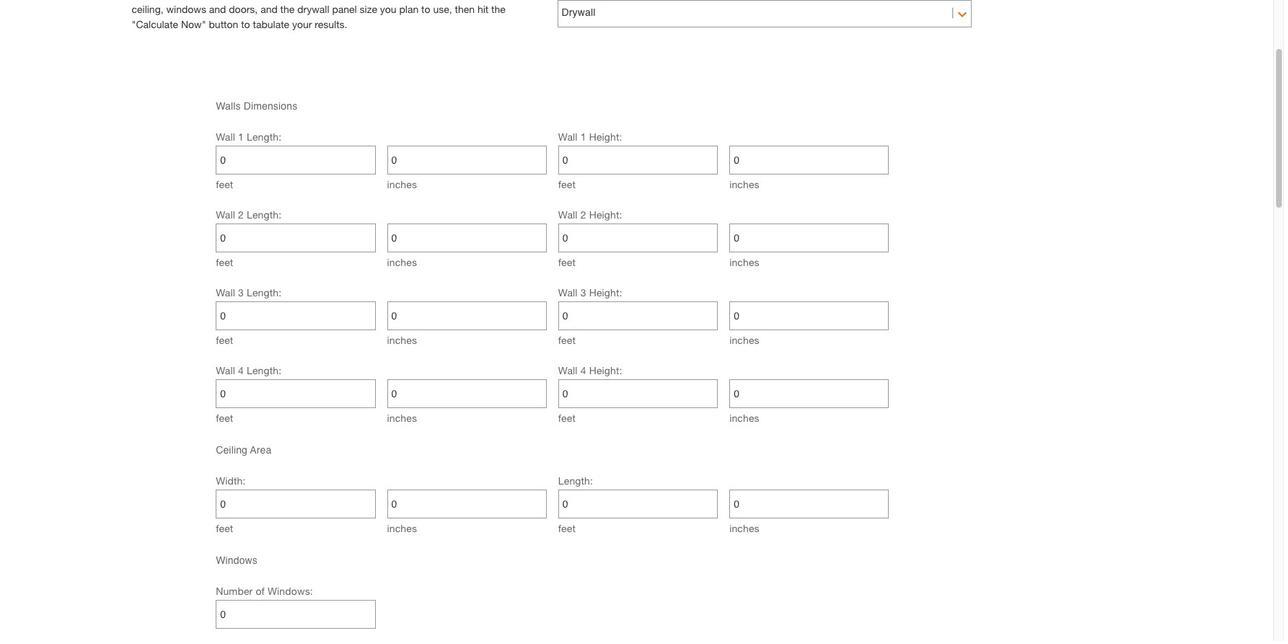 Task type: locate. For each thing, give the bounding box(es) containing it.
1 vertical spatial you
[[380, 3, 397, 15]]

2 for height:
[[580, 208, 586, 221]]

0 horizontal spatial 3
[[238, 286, 244, 299]]

None number field
[[220, 146, 371, 174], [391, 146, 542, 174], [563, 146, 714, 174], [734, 146, 885, 174], [220, 224, 371, 252], [391, 224, 542, 252], [563, 224, 714, 252], [734, 224, 885, 252], [220, 302, 371, 330], [391, 302, 542, 330], [563, 302, 714, 330], [734, 302, 885, 330], [220, 380, 371, 408], [391, 380, 542, 408], [563, 380, 714, 408], [734, 380, 885, 408], [220, 491, 371, 518], [391, 491, 542, 518], [563, 491, 714, 518], [734, 491, 885, 518], [220, 601, 371, 628], [220, 146, 371, 174], [391, 146, 542, 174], [563, 146, 714, 174], [734, 146, 885, 174], [220, 224, 371, 252], [391, 224, 542, 252], [563, 224, 714, 252], [734, 224, 885, 252], [220, 302, 371, 330], [391, 302, 542, 330], [563, 302, 714, 330], [734, 302, 885, 330], [220, 380, 371, 408], [391, 380, 542, 408], [563, 380, 714, 408], [734, 380, 885, 408], [220, 491, 371, 518], [391, 491, 542, 518], [563, 491, 714, 518], [734, 491, 885, 518], [220, 601, 371, 628]]

1 horizontal spatial 2
[[580, 208, 586, 221]]

4 for height:
[[580, 364, 586, 377]]

0 horizontal spatial 1
[[238, 131, 244, 143]]

wall 2 length:
[[216, 208, 282, 221]]

length: for wall 4 length:
[[247, 364, 282, 377]]

wall for wall 4 height:
[[558, 364, 578, 377]]

1 2 from the left
[[238, 208, 244, 221]]

doors,
[[229, 3, 258, 15]]

0 horizontal spatial the
[[280, 3, 295, 15]]

windows:
[[268, 585, 313, 597]]

1 4 from the left
[[238, 364, 244, 377]]

4 height: from the top
[[589, 364, 622, 377]]

how
[[183, 0, 202, 0]]

the down need
[[280, 3, 295, 15]]

2 1 from the left
[[580, 131, 586, 143]]

1 for height:
[[580, 131, 586, 143]]

wall for wall 2 height:
[[558, 208, 578, 221]]

drywall up doors,
[[233, 0, 265, 0]]

1 horizontal spatial you
[[380, 3, 397, 15]]

tell
[[412, 0, 425, 0]]

0 horizontal spatial 2
[[238, 208, 244, 221]]

0 horizontal spatial and
[[209, 3, 226, 15]]

area
[[250, 444, 272, 456]]

results.
[[315, 18, 347, 30]]

walls
[[216, 100, 241, 112]]

0 vertical spatial size
[[458, 0, 475, 0]]

much
[[205, 0, 230, 0]]

of right number
[[256, 585, 265, 597]]

1 3 from the left
[[238, 286, 244, 299]]

1 height: from the top
[[589, 131, 622, 143]]

1 horizontal spatial drywall
[[297, 3, 329, 15]]

1 horizontal spatial size
[[458, 0, 475, 0]]

0 vertical spatial to
[[421, 3, 430, 15]]

drywall down for
[[297, 3, 329, 15]]

height: for wall 4 height:
[[589, 364, 622, 377]]

drywall
[[233, 0, 265, 0], [297, 3, 329, 15]]

height: for wall 3 height:
[[589, 286, 622, 299]]

1 horizontal spatial 4
[[580, 364, 586, 377]]

3 height: from the top
[[589, 286, 622, 299]]

project?
[[350, 0, 387, 0]]

the right hit
[[491, 3, 506, 15]]

2 height: from the top
[[589, 208, 622, 221]]

you
[[268, 0, 284, 0], [380, 3, 397, 15]]

2 2 from the left
[[580, 208, 586, 221]]

windows
[[166, 3, 206, 15]]

the up use,
[[441, 0, 455, 0]]

1 horizontal spatial of
[[478, 0, 487, 0]]

ceiling
[[216, 444, 247, 456]]

2 3 from the left
[[580, 286, 586, 299]]

wall 3 length:
[[216, 286, 282, 299]]

size
[[458, 0, 475, 0], [360, 3, 377, 15]]

2 horizontal spatial your
[[490, 0, 510, 0]]

inches
[[387, 178, 417, 190], [729, 178, 760, 190], [387, 256, 417, 268], [729, 256, 760, 268], [387, 334, 417, 346], [729, 334, 760, 346], [387, 412, 417, 424], [729, 412, 760, 424], [387, 522, 417, 535], [729, 522, 760, 535]]

size up then
[[458, 0, 475, 0]]

1 and from the left
[[209, 3, 226, 15]]

1 horizontal spatial your
[[327, 0, 347, 0]]

0 horizontal spatial size
[[360, 3, 377, 15]]

feet
[[216, 178, 233, 190], [558, 178, 576, 190], [216, 256, 233, 268], [558, 256, 576, 268], [216, 334, 233, 346], [558, 334, 576, 346], [216, 412, 233, 424], [558, 412, 576, 424], [216, 522, 233, 535], [558, 522, 576, 535]]

your left walls,
[[490, 0, 510, 0]]

feet for wall 1 height:
[[558, 178, 576, 190]]

now"
[[181, 18, 206, 30]]

1
[[238, 131, 244, 143], [580, 131, 586, 143]]

4
[[238, 364, 244, 377], [580, 364, 586, 377]]

wondering
[[132, 0, 180, 0]]

length: for wall 3 length:
[[247, 286, 282, 299]]

2
[[238, 208, 244, 221], [580, 208, 586, 221]]

wall
[[216, 131, 235, 143], [558, 131, 578, 143], [216, 208, 235, 221], [558, 208, 578, 221], [216, 286, 235, 299], [558, 286, 578, 299], [216, 364, 235, 377], [558, 364, 578, 377]]

your down need
[[292, 18, 312, 30]]

number of windows:
[[216, 585, 313, 597]]

to down doors,
[[241, 18, 250, 30]]

1 vertical spatial drywall
[[297, 3, 329, 15]]

you down just
[[380, 3, 397, 15]]

2 for length:
[[238, 208, 244, 221]]

0 horizontal spatial you
[[268, 0, 284, 0]]

your up panel
[[327, 0, 347, 0]]

to
[[421, 3, 430, 15], [241, 18, 250, 30]]

1 1 from the left
[[238, 131, 244, 143]]

your
[[327, 0, 347, 0], [490, 0, 510, 0], [292, 18, 312, 30]]

walls,
[[513, 0, 538, 0]]

length:
[[247, 131, 282, 143], [247, 208, 282, 221], [247, 286, 282, 299], [247, 364, 282, 377], [558, 475, 593, 487]]

panel
[[332, 3, 357, 15]]

wall 2 height:
[[558, 208, 622, 221]]

wall for wall 1 height:
[[558, 131, 578, 143]]

to down us
[[421, 3, 430, 15]]

ceiling,
[[132, 3, 163, 15]]

0 horizontal spatial of
[[256, 585, 265, 597]]

feet for wall 1 length:
[[216, 178, 233, 190]]

wall for wall 2 length:
[[216, 208, 235, 221]]

just
[[390, 0, 409, 0]]

the
[[441, 0, 455, 0], [280, 3, 295, 15], [491, 3, 506, 15]]

height:
[[589, 131, 622, 143], [589, 208, 622, 221], [589, 286, 622, 299], [589, 364, 622, 377]]

of up hit
[[478, 0, 487, 0]]

windows
[[216, 555, 258, 566]]

0 horizontal spatial to
[[241, 18, 250, 30]]

0 horizontal spatial 4
[[238, 364, 244, 377]]

dimensions
[[244, 100, 297, 112]]

hit
[[478, 3, 489, 15]]

of
[[478, 0, 487, 0], [256, 585, 265, 597]]

4 for length:
[[238, 364, 244, 377]]

2 4 from the left
[[580, 364, 586, 377]]

1 for length:
[[238, 131, 244, 143]]

1 horizontal spatial 1
[[580, 131, 586, 143]]

of inside wondering how much drywall you need for your project?    just tell us the size of your walls, ceiling, windows and doors,    and the drywall panel size you plan to use, then hit the "calculate now"    button to tabulate your results.
[[478, 0, 487, 0]]

feet for wall 2 length:
[[216, 256, 233, 268]]

0 vertical spatial drywall
[[233, 0, 265, 0]]

you left need
[[268, 0, 284, 0]]

1 horizontal spatial and
[[261, 3, 278, 15]]

and down the much
[[209, 3, 226, 15]]

number
[[216, 585, 253, 597]]

size down project? at the left
[[360, 3, 377, 15]]

0 vertical spatial of
[[478, 0, 487, 0]]

1 vertical spatial size
[[360, 3, 377, 15]]

us
[[427, 0, 438, 0]]

and up tabulate on the left top of page
[[261, 3, 278, 15]]

length: for wall 1 length:
[[247, 131, 282, 143]]

wall 4 height:
[[558, 364, 622, 377]]

1 horizontal spatial 3
[[580, 286, 586, 299]]

3 for length:
[[238, 286, 244, 299]]

and
[[209, 3, 226, 15], [261, 3, 278, 15]]

drywall button
[[562, 2, 967, 23]]

wall for wall 1 length:
[[216, 131, 235, 143]]

3
[[238, 286, 244, 299], [580, 286, 586, 299]]



Task type: vqa. For each thing, say whether or not it's contained in the screenshot.


Task type: describe. For each thing, give the bounding box(es) containing it.
wall for wall 3 height:
[[558, 286, 578, 299]]

wall for wall 4 length:
[[216, 364, 235, 377]]

wall for wall 3 length:
[[216, 286, 235, 299]]

2 horizontal spatial the
[[491, 3, 506, 15]]

feet for width:
[[216, 522, 233, 535]]

button
[[209, 18, 238, 30]]

feet for wall 2 height:
[[558, 256, 576, 268]]

use,
[[433, 3, 452, 15]]

"calculate
[[132, 18, 178, 30]]

need
[[287, 0, 310, 0]]

wall 1 length:
[[216, 131, 282, 143]]

then
[[455, 3, 475, 15]]

ceiling area
[[216, 444, 272, 456]]

drywall
[[562, 7, 596, 18]]

0 horizontal spatial your
[[292, 18, 312, 30]]

1 vertical spatial to
[[241, 18, 250, 30]]

feet for wall 4 length:
[[216, 412, 233, 424]]

plan
[[399, 3, 419, 15]]

height: for wall 1 height:
[[589, 131, 622, 143]]

wondering how much drywall you need for your project?    just tell us the size of your walls, ceiling, windows and doors,    and the drywall panel size you plan to use, then hit the "calculate now"    button to tabulate your results.
[[132, 0, 538, 30]]

1 vertical spatial of
[[256, 585, 265, 597]]

feet for length:
[[558, 522, 576, 535]]

walls dimensions
[[216, 100, 297, 112]]

0 horizontal spatial drywall
[[233, 0, 265, 0]]

wall 1 height:
[[558, 131, 622, 143]]

feet for wall 4 height:
[[558, 412, 576, 424]]

wall 3 height:
[[558, 286, 622, 299]]

for
[[312, 0, 325, 0]]

feet for wall 3 height:
[[558, 334, 576, 346]]

0 vertical spatial you
[[268, 0, 284, 0]]

length: for wall 2 length:
[[247, 208, 282, 221]]

width:
[[216, 475, 246, 487]]

tabulate
[[253, 18, 289, 30]]

1 horizontal spatial to
[[421, 3, 430, 15]]

1 horizontal spatial the
[[441, 0, 455, 0]]

3 for height:
[[580, 286, 586, 299]]

feet for wall 3 length:
[[216, 334, 233, 346]]

wall 4 length:
[[216, 364, 282, 377]]

height: for wall 2 height:
[[589, 208, 622, 221]]

2 and from the left
[[261, 3, 278, 15]]



